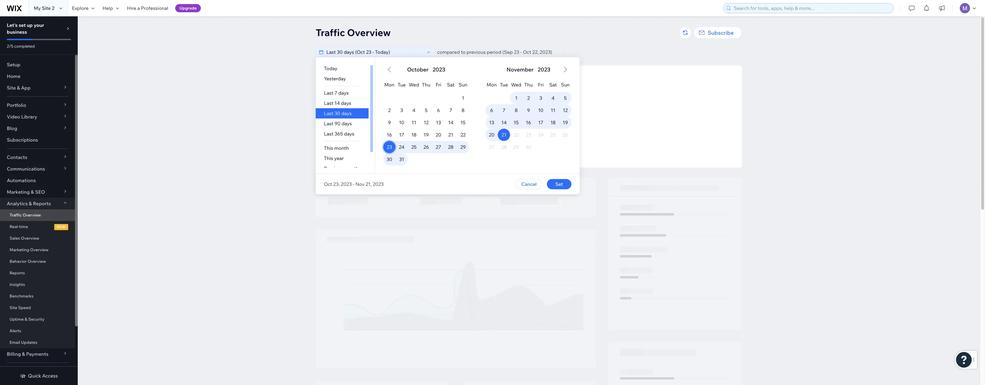 Task type: describe. For each thing, give the bounding box(es) containing it.
security
[[28, 317, 45, 322]]

1 21 from the left
[[449, 132, 453, 138]]

uptime & security link
[[0, 314, 75, 326]]

1 horizontal spatial 10
[[538, 107, 544, 114]]

2 8 from the left
[[515, 107, 518, 114]]

communications button
[[0, 163, 75, 175]]

quick access
[[28, 374, 58, 380]]

1 20 from the left
[[436, 132, 442, 138]]

1 horizontal spatial 2
[[388, 107, 391, 114]]

set button
[[547, 179, 572, 190]]

site
[[541, 127, 548, 133]]

analytics & reports button
[[0, 198, 75, 210]]

has
[[548, 127, 555, 133]]

home link
[[0, 71, 75, 82]]

row containing 2
[[383, 104, 469, 117]]

set
[[19, 22, 26, 28]]

completed
[[14, 44, 35, 49]]

video library
[[7, 114, 37, 120]]

2023 right 21,
[[373, 182, 384, 188]]

22,
[[533, 49, 539, 55]]

a for professional
[[137, 5, 140, 11]]

& for site
[[17, 85, 20, 91]]

2 horizontal spatial 2
[[528, 95, 530, 101]]

0 horizontal spatial 18
[[412, 132, 417, 138]]

hire for hire a marketing expert
[[507, 149, 515, 155]]

mon tue wed thu for 7
[[487, 82, 533, 88]]

marketing overview
[[10, 248, 48, 253]]

hire a professional link
[[123, 0, 172, 16]]

learn how to boost your traffic
[[500, 139, 558, 144]]

1 6 from the left
[[437, 107, 440, 114]]

28
[[448, 144, 454, 150]]

row containing 23
[[383, 141, 469, 154]]

last 90 days
[[324, 121, 352, 127]]

subscribe button
[[694, 27, 742, 39]]

row containing 1
[[486, 92, 572, 104]]

0 vertical spatial 23
[[514, 49, 520, 55]]

month for previous month
[[344, 166, 359, 172]]

overview for sales overview link
[[21, 236, 39, 241]]

days for last 7 days
[[339, 90, 349, 96]]

billing & payments button
[[0, 349, 75, 361]]

you'll
[[479, 127, 489, 133]]

last 14 days
[[324, 100, 351, 106]]

mon tue wed thu for 3
[[385, 82, 431, 88]]

tuesday, november 21, 2023 cell
[[498, 129, 510, 141]]

marketing & seo button
[[0, 187, 75, 198]]

365
[[335, 131, 343, 137]]

21,
[[366, 182, 372, 188]]

communications
[[7, 166, 45, 172]]

this year
[[324, 156, 344, 162]]

professional
[[141, 5, 168, 11]]

2023)
[[540, 49, 553, 55]]

overview for the 'traffic overview' link
[[23, 213, 41, 218]]

Search for tools, apps, help & more... field
[[732, 3, 892, 13]]

site & app button
[[0, 82, 75, 94]]

traffic overview inside "sidebar" element
[[10, 213, 41, 218]]

help button
[[99, 0, 123, 16]]

0 vertical spatial traffic overview
[[316, 27, 391, 39]]

reports link
[[0, 268, 75, 279]]

days for last 90 days
[[342, 121, 352, 127]]

site speed link
[[0, 303, 75, 314]]

fri for 10
[[538, 82, 544, 88]]

library
[[21, 114, 37, 120]]

this month
[[324, 145, 349, 151]]

1 15 from the left
[[461, 120, 466, 126]]

set
[[556, 182, 563, 188]]

1 vertical spatial -
[[353, 182, 355, 188]]

insights link
[[0, 279, 75, 291]]

7 inside "list box"
[[335, 90, 337, 96]]

1 vertical spatial 4
[[413, 107, 416, 114]]

2023 down compared
[[433, 66, 446, 73]]

1 vertical spatial traffic
[[547, 139, 558, 144]]

new
[[57, 225, 66, 230]]

25
[[412, 144, 417, 150]]

cancel
[[522, 182, 537, 188]]

my site 2
[[34, 5, 55, 11]]

2023 right "23,"
[[341, 182, 352, 188]]

1 vertical spatial 16
[[387, 132, 392, 138]]

& for uptime
[[25, 317, 27, 322]]

learn how to boost your traffic link
[[500, 139, 558, 145]]

subscribe
[[708, 29, 734, 36]]

enough
[[518, 119, 535, 125]]

last 30 days
[[324, 111, 352, 117]]

subscriptions
[[7, 137, 38, 143]]

2 6 from the left
[[491, 107, 493, 114]]

setup
[[7, 62, 20, 68]]

nov
[[356, 182, 365, 188]]

updates
[[21, 340, 37, 346]]

0 vertical spatial 9
[[527, 107, 530, 114]]

sat for 7
[[447, 82, 455, 88]]

2 horizontal spatial 7
[[503, 107, 506, 114]]

up
[[27, 22, 33, 28]]

contacts
[[7, 155, 27, 161]]

hire for hire a professional
[[127, 5, 136, 11]]

1 vertical spatial 9
[[388, 120, 391, 126]]

traffic.
[[567, 127, 579, 133]]

uptime & security
[[10, 317, 45, 322]]

marketing for marketing & seo
[[7, 189, 30, 195]]

0 horizontal spatial to
[[461, 49, 466, 55]]

90
[[335, 121, 341, 127]]

0 vertical spatial 5
[[564, 95, 567, 101]]

0 vertical spatial 17
[[539, 120, 544, 126]]

benchmarks
[[10, 294, 34, 299]]

23,
[[333, 182, 340, 188]]

payments
[[26, 352, 48, 358]]

previous
[[467, 49, 486, 55]]

email updates
[[10, 340, 37, 346]]

last 365 days
[[324, 131, 355, 137]]

sun for 12
[[561, 82, 570, 88]]

previous
[[324, 166, 343, 172]]

marketing overview link
[[0, 245, 75, 256]]

0 vertical spatial 16
[[526, 120, 531, 126]]

29
[[461, 144, 466, 150]]

1 horizontal spatial to
[[521, 139, 525, 144]]

behavior overview link
[[0, 256, 75, 268]]

1 vertical spatial 3
[[401, 107, 403, 114]]

row containing 16
[[383, 129, 469, 141]]

cancel button
[[515, 179, 543, 190]]

wed for 4
[[409, 82, 419, 88]]

year
[[334, 156, 344, 162]]

1 vertical spatial oct
[[324, 182, 332, 188]]

2 13 from the left
[[489, 120, 495, 126]]

21 inside cell
[[502, 132, 507, 138]]

explore
[[72, 5, 89, 11]]

row containing 13
[[486, 117, 572, 129]]

1 horizontal spatial 14
[[448, 120, 454, 126]]

0 horizontal spatial 17
[[399, 132, 404, 138]]

tue for 7
[[500, 82, 508, 88]]

compared to previous period (sep 23 - oct 22, 2023)
[[437, 49, 553, 55]]

november
[[507, 66, 534, 73]]

1 1 from the left
[[462, 95, 464, 101]]

sales
[[10, 236, 20, 241]]

days for last 14 days
[[341, 100, 351, 106]]

hire a marketing expert link
[[507, 149, 551, 155]]

fri for 6
[[436, 82, 442, 88]]

2 vertical spatial your
[[537, 139, 546, 144]]

0 vertical spatial 18
[[551, 120, 556, 126]]

reports inside dropdown button
[[33, 201, 51, 207]]

traffic overview link
[[0, 210, 75, 221]]

0 horizontal spatial 10
[[399, 120, 405, 126]]

0 vertical spatial oct
[[523, 49, 532, 55]]



Task type: vqa. For each thing, say whether or not it's contained in the screenshot.


Task type: locate. For each thing, give the bounding box(es) containing it.
1 vertical spatial 30
[[387, 157, 393, 163]]

1 alert from the left
[[405, 66, 448, 74]]

0 horizontal spatial traffic overview
[[10, 213, 41, 218]]

1 horizontal spatial 12
[[563, 107, 568, 114]]

tue
[[398, 82, 406, 88], [500, 82, 508, 88]]

1 vertical spatial marketing
[[10, 248, 29, 253]]

1 row group from the left
[[375, 92, 478, 174]]

mon tue wed thu down october
[[385, 82, 431, 88]]

1 horizontal spatial 11
[[551, 107, 556, 114]]

setup link
[[0, 59, 75, 71]]

23
[[514, 49, 520, 55], [387, 144, 392, 150]]

row group
[[375, 92, 478, 174], [478, 92, 580, 174]]

real-time
[[10, 224, 28, 230]]

last up last 14 days
[[324, 90, 334, 96]]

1 8 from the left
[[462, 107, 465, 114]]

1 tue from the left
[[398, 82, 406, 88]]

days for last 365 days
[[344, 131, 355, 137]]

1 horizontal spatial 19
[[563, 120, 568, 126]]

a
[[137, 5, 140, 11], [516, 149, 518, 155]]

mon tue wed thu down november
[[487, 82, 533, 88]]

0 horizontal spatial traffic
[[10, 213, 22, 218]]

1 vertical spatial to
[[521, 139, 525, 144]]

sat down the 2023)
[[550, 82, 557, 88]]

traffic down has
[[547, 139, 558, 144]]

0 vertical spatial your
[[34, 22, 44, 28]]

once
[[521, 127, 530, 133]]

- right '(sep'
[[521, 49, 522, 55]]

days right 365
[[344, 131, 355, 137]]

1 vertical spatial traffic overview
[[10, 213, 41, 218]]

oct left "23,"
[[324, 182, 332, 188]]

site inside 'site & app' dropdown button
[[7, 85, 16, 91]]

& left seo
[[31, 189, 34, 195]]

thu down october
[[422, 82, 431, 88]]

mon for 6
[[487, 82, 497, 88]]

0 horizontal spatial 4
[[413, 107, 416, 114]]

page skeleton image
[[316, 178, 742, 386]]

1 wed from the left
[[409, 82, 419, 88]]

2 1 from the left
[[515, 95, 518, 101]]

row
[[383, 76, 469, 92], [486, 76, 572, 92], [486, 92, 572, 104], [383, 104, 469, 117], [486, 104, 572, 117], [383, 117, 469, 129], [486, 117, 572, 129], [383, 129, 469, 141], [486, 129, 572, 141], [383, 141, 469, 154], [486, 141, 572, 154], [383, 154, 469, 166]]

time
[[19, 224, 28, 230]]

21 left 22
[[449, 132, 453, 138]]

grid containing november
[[478, 57, 580, 174]]

1 vertical spatial 12
[[424, 120, 429, 126]]

wed down october
[[409, 82, 419, 88]]

1 vertical spatial reports
[[10, 271, 25, 276]]

0 horizontal spatial 12
[[424, 120, 429, 126]]

- left nov
[[353, 182, 355, 188]]

portfolio button
[[0, 100, 75, 111]]

2023
[[433, 66, 446, 73], [538, 66, 551, 73], [341, 182, 352, 188], [373, 182, 384, 188]]

0 horizontal spatial 7
[[335, 90, 337, 96]]

0 vertical spatial site
[[42, 5, 51, 11]]

site right my on the top left
[[42, 5, 51, 11]]

1 horizontal spatial mon
[[487, 82, 497, 88]]

month for this month
[[334, 145, 349, 151]]

3 last from the top
[[324, 111, 334, 117]]

9 up monday, october 23, 2023 cell
[[388, 120, 391, 126]]

0 vertical spatial reports
[[33, 201, 51, 207]]

sales overview
[[10, 236, 39, 241]]

0 horizontal spatial reports
[[10, 271, 25, 276]]

13 up get
[[489, 120, 495, 126]]

days up last 30 days
[[341, 100, 351, 106]]

traffic up site
[[536, 119, 550, 125]]

last for last 90 days
[[324, 121, 334, 127]]

site for site speed
[[10, 306, 17, 311]]

4 last from the top
[[324, 121, 334, 127]]

site for site & app
[[7, 85, 16, 91]]

billing & payments
[[7, 352, 48, 358]]

&
[[17, 85, 20, 91], [31, 189, 34, 195], [29, 201, 32, 207], [25, 317, 27, 322], [22, 352, 25, 358]]

reports up the insights
[[10, 271, 25, 276]]

0 vertical spatial 3
[[540, 95, 542, 101]]

seo
[[35, 189, 45, 195]]

1 mon tue wed thu from the left
[[385, 82, 431, 88]]

1 this from the top
[[324, 145, 333, 151]]

2 15 from the left
[[514, 120, 519, 126]]

4
[[552, 95, 555, 101], [413, 107, 416, 114]]

1 horizontal spatial 13
[[489, 120, 495, 126]]

0 horizontal spatial sun
[[459, 82, 468, 88]]

12 up 26
[[424, 120, 429, 126]]

access
[[42, 374, 58, 380]]

reports down seo
[[33, 201, 51, 207]]

not
[[508, 119, 517, 125]]

0 vertical spatial 2
[[52, 5, 55, 11]]

2 mon tue wed thu from the left
[[487, 82, 533, 88]]

10 up 24
[[399, 120, 405, 126]]

row group for grid containing october
[[375, 92, 478, 174]]

last down last 7 days
[[324, 100, 334, 106]]

hire
[[127, 5, 136, 11], [507, 149, 515, 155]]

0 horizontal spatial 2
[[52, 5, 55, 11]]

8 up 22
[[462, 107, 465, 114]]

0 horizontal spatial wed
[[409, 82, 419, 88]]

1 vertical spatial your
[[531, 127, 540, 133]]

yesterday
[[324, 76, 346, 82]]

marketing & seo
[[7, 189, 45, 195]]

1 horizontal spatial fri
[[538, 82, 544, 88]]

mon tue wed thu
[[385, 82, 431, 88], [487, 82, 533, 88]]

today
[[324, 66, 338, 72]]

thu
[[422, 82, 431, 88], [525, 82, 533, 88]]

5 last from the top
[[324, 131, 334, 137]]

0 horizontal spatial alert
[[405, 66, 448, 74]]

2 fri from the left
[[538, 82, 544, 88]]

0 vertical spatial a
[[137, 5, 140, 11]]

2 row group from the left
[[478, 92, 580, 174]]

1 vertical spatial 5
[[425, 107, 428, 114]]

9 up enough
[[527, 107, 530, 114]]

1 horizontal spatial tue
[[500, 82, 508, 88]]

month up oct 23, 2023 - nov 21, 2023
[[344, 166, 359, 172]]

2 alert from the left
[[505, 66, 553, 74]]

mon for 2
[[385, 82, 395, 88]]

1 vertical spatial 19
[[424, 132, 429, 138]]

30 inside "list box"
[[335, 111, 341, 117]]

1 fri from the left
[[436, 82, 442, 88]]

blog
[[7, 126, 17, 132]]

30 up '90'
[[335, 111, 341, 117]]

17 up site
[[539, 120, 544, 126]]

2023 down the 2023)
[[538, 66, 551, 73]]

row containing 9
[[383, 117, 469, 129]]

0 vertical spatial traffic
[[316, 27, 345, 39]]

month up year
[[334, 145, 349, 151]]

last left 365
[[324, 131, 334, 137]]

19 up more on the top right of page
[[563, 120, 568, 126]]

video library button
[[0, 111, 75, 123]]

27
[[436, 144, 441, 150]]

30 down monday, october 23, 2023 cell
[[387, 157, 393, 163]]

wed for 8
[[511, 82, 522, 88]]

sat for 11
[[550, 82, 557, 88]]

1 vertical spatial 23
[[387, 144, 392, 150]]

1 horizontal spatial sun
[[561, 82, 570, 88]]

31
[[399, 157, 404, 163]]

0 horizontal spatial 23
[[387, 144, 392, 150]]

thu for 9
[[525, 82, 533, 88]]

& right billing
[[22, 352, 25, 358]]

0 horizontal spatial 30
[[335, 111, 341, 117]]

0 horizontal spatial 1
[[462, 95, 464, 101]]

thu for 5
[[422, 82, 431, 88]]

site down home
[[7, 85, 16, 91]]

sidebar element
[[0, 16, 78, 386]]

1 thu from the left
[[422, 82, 431, 88]]

sun for 8
[[459, 82, 468, 88]]

mon
[[385, 82, 395, 88], [487, 82, 497, 88]]

analytics & reports
[[7, 201, 51, 207]]

your right boost
[[537, 139, 546, 144]]

alerts link
[[0, 326, 75, 337]]

None field
[[324, 47, 425, 57]]

2 20 from the left
[[489, 132, 495, 138]]

-
[[521, 49, 522, 55], [353, 182, 355, 188]]

16 up monday, october 23, 2023 cell
[[387, 132, 392, 138]]

13 up 27
[[436, 120, 441, 126]]

your inside not enough traffic you'll get an overview once your site has more traffic.
[[531, 127, 540, 133]]

list box containing today
[[316, 63, 375, 174]]

marketing for marketing overview
[[10, 248, 29, 253]]

& for billing
[[22, 352, 25, 358]]

0 vertical spatial 10
[[538, 107, 544, 114]]

0 horizontal spatial 5
[[425, 107, 428, 114]]

get
[[490, 127, 496, 133]]

23 right '(sep'
[[514, 49, 520, 55]]

speed
[[18, 306, 31, 311]]

14 up last 30 days
[[335, 100, 340, 106]]

1 grid from the left
[[375, 57, 478, 174]]

last down last 14 days
[[324, 111, 334, 117]]

2 grid from the left
[[478, 57, 580, 174]]

11 up has
[[551, 107, 556, 114]]

0 vertical spatial -
[[521, 49, 522, 55]]

upgrade button
[[176, 4, 201, 12]]

& for analytics
[[29, 201, 32, 207]]

marketing up analytics
[[7, 189, 30, 195]]

5
[[564, 95, 567, 101], [425, 107, 428, 114]]

2 horizontal spatial 14
[[502, 120, 507, 126]]

1 sun from the left
[[459, 82, 468, 88]]

1 horizontal spatial 3
[[540, 95, 542, 101]]

previous month
[[324, 166, 359, 172]]

1
[[462, 95, 464, 101], [515, 95, 518, 101]]

14 inside "list box"
[[335, 100, 340, 106]]

1 horizontal spatial 7
[[450, 107, 452, 114]]

1 horizontal spatial 1
[[515, 95, 518, 101]]

overview
[[503, 127, 520, 133]]

site speed
[[10, 306, 31, 311]]

16 up once
[[526, 120, 531, 126]]

alert containing october
[[405, 66, 448, 74]]

business
[[7, 29, 27, 35]]

more
[[556, 127, 566, 133]]

20 up 27
[[436, 132, 442, 138]]

2 sat from the left
[[550, 82, 557, 88]]

2 last from the top
[[324, 100, 334, 106]]

let's
[[7, 22, 18, 28]]

a left professional
[[137, 5, 140, 11]]

learn
[[500, 139, 511, 144]]

19 up 26
[[424, 132, 429, 138]]

hire a professional
[[127, 5, 168, 11]]

traffic inside not enough traffic you'll get an overview once your site has more traffic.
[[536, 119, 550, 125]]

1 vertical spatial hire
[[507, 149, 515, 155]]

this for this year
[[324, 156, 333, 162]]

compared
[[437, 49, 460, 55]]

last for last 14 days
[[324, 100, 334, 106]]

0 horizontal spatial 15
[[461, 120, 466, 126]]

1 vertical spatial month
[[344, 166, 359, 172]]

2 sun from the left
[[561, 82, 570, 88]]

2/5 completed
[[7, 44, 35, 49]]

row containing 6
[[486, 104, 572, 117]]

& down marketing & seo
[[29, 201, 32, 207]]

2 21 from the left
[[502, 132, 507, 138]]

overview for the 'marketing overview' link
[[30, 248, 48, 253]]

sun
[[459, 82, 468, 88], [561, 82, 570, 88]]

your inside the let's set up your business
[[34, 22, 44, 28]]

2 vertical spatial 2
[[388, 107, 391, 114]]

0 horizontal spatial sat
[[447, 82, 455, 88]]

1 horizontal spatial traffic overview
[[316, 27, 391, 39]]

marketing
[[519, 149, 538, 155]]

1 vertical spatial a
[[516, 149, 518, 155]]

0 horizontal spatial fri
[[436, 82, 442, 88]]

0 horizontal spatial 11
[[412, 120, 416, 126]]

row containing 30
[[383, 154, 469, 166]]

2/5
[[7, 44, 13, 49]]

expert
[[539, 149, 551, 155]]

overview for behavior overview link
[[28, 259, 46, 264]]

1 last from the top
[[324, 90, 334, 96]]

your
[[34, 22, 44, 28], [531, 127, 540, 133], [537, 139, 546, 144]]

21 up learn
[[502, 132, 507, 138]]

10 up not enough traffic you'll get an overview once your site has more traffic.
[[538, 107, 544, 114]]

alert down 22,
[[505, 66, 553, 74]]

hire right help "button"
[[127, 5, 136, 11]]

1 vertical spatial this
[[324, 156, 333, 162]]

22
[[461, 132, 466, 138]]

0 horizontal spatial 6
[[437, 107, 440, 114]]

thu down november
[[525, 82, 533, 88]]

upgrade
[[180, 5, 197, 11]]

blog button
[[0, 123, 75, 134]]

1 horizontal spatial 21
[[502, 132, 507, 138]]

tue for 3
[[398, 82, 406, 88]]

18 up 25
[[412, 132, 417, 138]]

an
[[497, 127, 502, 133]]

24
[[399, 144, 405, 150]]

10
[[538, 107, 544, 114], [399, 120, 405, 126]]

traffic
[[316, 27, 345, 39], [10, 213, 22, 218]]

last for last 7 days
[[324, 90, 334, 96]]

2 tue from the left
[[500, 82, 508, 88]]

1 horizontal spatial 30
[[387, 157, 393, 163]]

0 vertical spatial hire
[[127, 5, 136, 11]]

your right up
[[34, 22, 44, 28]]

hire a marketing expert
[[507, 149, 551, 155]]

billing
[[7, 352, 21, 358]]

0 horizontal spatial 20
[[436, 132, 442, 138]]

days up last 90 days
[[342, 111, 352, 117]]

your left site
[[531, 127, 540, 133]]

0 vertical spatial 30
[[335, 111, 341, 117]]

0 vertical spatial 11
[[551, 107, 556, 114]]

2 thu from the left
[[525, 82, 533, 88]]

0 vertical spatial 4
[[552, 95, 555, 101]]

1 vertical spatial traffic
[[10, 213, 22, 218]]

1 vertical spatial site
[[7, 85, 16, 91]]

wed
[[409, 82, 419, 88], [511, 82, 522, 88]]

behavior overview
[[10, 259, 46, 264]]

days right '90'
[[342, 121, 352, 127]]

marketing inside popup button
[[7, 189, 30, 195]]

this up this year
[[324, 145, 333, 151]]

1 horizontal spatial hire
[[507, 149, 515, 155]]

14 left not
[[502, 120, 507, 126]]

oct
[[523, 49, 532, 55], [324, 182, 332, 188]]

1 sat from the left
[[447, 82, 455, 88]]

1 horizontal spatial wed
[[511, 82, 522, 88]]

last for last 365 days
[[324, 131, 334, 137]]

1 horizontal spatial oct
[[523, 49, 532, 55]]

8 up not
[[515, 107, 518, 114]]

17 up 24
[[399, 132, 404, 138]]

this left year
[[324, 156, 333, 162]]

hire down how at the top of page
[[507, 149, 515, 155]]

monday, october 23, 2023 cell
[[383, 141, 396, 154]]

site inside site speed "link"
[[10, 306, 17, 311]]

quick
[[28, 374, 41, 380]]

0 vertical spatial 12
[[563, 107, 568, 114]]

2
[[52, 5, 55, 11], [528, 95, 530, 101], [388, 107, 391, 114]]

marketing up behavior
[[10, 248, 29, 253]]

0 horizontal spatial 16
[[387, 132, 392, 138]]

1 horizontal spatial 4
[[552, 95, 555, 101]]

1 vertical spatial 18
[[412, 132, 417, 138]]

subscriptions link
[[0, 134, 75, 146]]

alerts
[[10, 329, 21, 334]]

0 horizontal spatial mon tue wed thu
[[385, 82, 431, 88]]

& left app
[[17, 85, 20, 91]]

this for this month
[[324, 145, 333, 151]]

0 horizontal spatial thu
[[422, 82, 431, 88]]

0 horizontal spatial 19
[[424, 132, 429, 138]]

1 horizontal spatial mon tue wed thu
[[487, 82, 533, 88]]

my
[[34, 5, 41, 11]]

list box
[[316, 63, 375, 174]]

19
[[563, 120, 568, 126], [424, 132, 429, 138]]

12
[[563, 107, 568, 114], [424, 120, 429, 126]]

30 inside grid
[[387, 157, 393, 163]]

23 left 24
[[387, 144, 392, 150]]

1 horizontal spatial 5
[[564, 95, 567, 101]]

11
[[551, 107, 556, 114], [412, 120, 416, 126]]

14 up 28
[[448, 120, 454, 126]]

behavior
[[10, 259, 27, 264]]

alert down compared
[[405, 66, 448, 74]]

1 horizontal spatial 15
[[514, 120, 519, 126]]

traffic inside "sidebar" element
[[10, 213, 22, 218]]

20 left an
[[489, 132, 495, 138]]

& right uptime
[[25, 317, 27, 322]]

1 horizontal spatial reports
[[33, 201, 51, 207]]

1 mon from the left
[[385, 82, 395, 88]]

0 vertical spatial marketing
[[7, 189, 30, 195]]

12 up more on the top right of page
[[563, 107, 568, 114]]

site left speed
[[10, 306, 17, 311]]

grid
[[375, 57, 478, 174], [478, 57, 580, 174]]

to left previous
[[461, 49, 466, 55]]

2 mon from the left
[[487, 82, 497, 88]]

1 horizontal spatial -
[[521, 49, 522, 55]]

15 up overview
[[514, 120, 519, 126]]

wed down november
[[511, 82, 522, 88]]

traffic overview
[[316, 27, 391, 39], [10, 213, 41, 218]]

0 horizontal spatial 14
[[335, 100, 340, 106]]

sat down compared
[[447, 82, 455, 88]]

1 13 from the left
[[436, 120, 441, 126]]

23 inside cell
[[387, 144, 392, 150]]

2 this from the top
[[324, 156, 333, 162]]

& for marketing
[[31, 189, 34, 195]]

overview
[[347, 27, 391, 39], [23, 213, 41, 218], [21, 236, 39, 241], [30, 248, 48, 253], [28, 259, 46, 264]]

home
[[7, 73, 20, 79]]

row group for grid containing november
[[478, 92, 580, 174]]

last left '90'
[[324, 121, 334, 127]]

11 up 25
[[412, 120, 416, 126]]

a down how at the top of page
[[516, 149, 518, 155]]

2 wed from the left
[[511, 82, 522, 88]]

1 horizontal spatial traffic
[[316, 27, 345, 39]]

18 up has
[[551, 120, 556, 126]]

days for last 30 days
[[342, 111, 352, 117]]

alert containing november
[[505, 66, 553, 74]]

to right how at the top of page
[[521, 139, 525, 144]]

15 up 22
[[461, 120, 466, 126]]

oct left 22,
[[523, 49, 532, 55]]

last for last 30 days
[[324, 111, 334, 117]]

days up last 14 days
[[339, 90, 349, 96]]

1 horizontal spatial alert
[[505, 66, 553, 74]]

grid containing october
[[375, 57, 478, 174]]

row containing 20
[[486, 129, 572, 141]]

a for marketing
[[516, 149, 518, 155]]

alert
[[405, 66, 448, 74], [505, 66, 553, 74]]

how
[[512, 139, 520, 144]]



